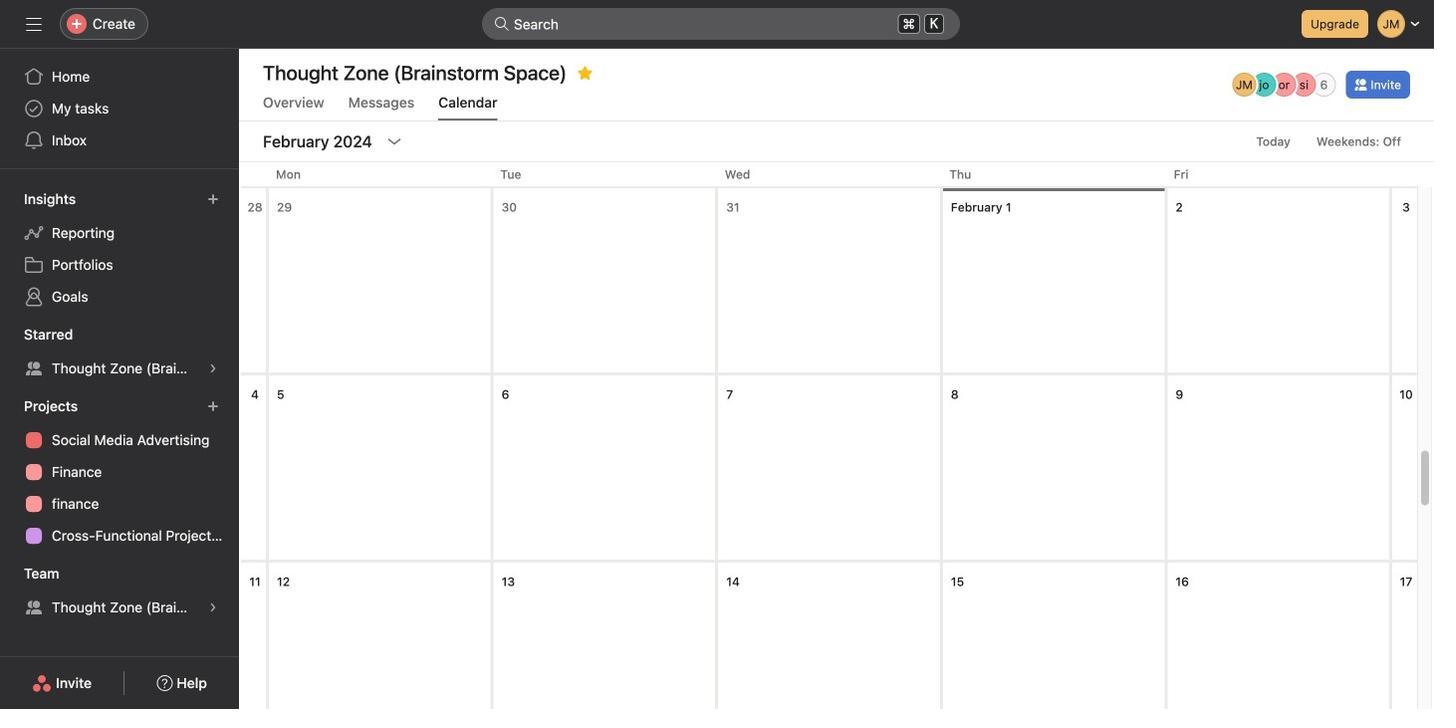 Task type: locate. For each thing, give the bounding box(es) containing it.
0 vertical spatial see details, thought zone (brainstorm space) image
[[207, 363, 219, 375]]

Search tasks, projects, and more text field
[[482, 8, 960, 40]]

see details, thought zone (brainstorm space) image inside starred element
[[207, 363, 219, 375]]

remove from starred image
[[577, 65, 593, 81]]

teams element
[[0, 556, 239, 628]]

None field
[[482, 8, 960, 40]]

new project or portfolio image
[[207, 400, 219, 412]]

projects element
[[0, 388, 239, 556]]

2 see details, thought zone (brainstorm space) image from the top
[[207, 602, 219, 614]]

1 see details, thought zone (brainstorm space) image from the top
[[207, 363, 219, 375]]

see details, thought zone (brainstorm space) image inside teams element
[[207, 602, 219, 614]]

see details, thought zone (brainstorm space) image for teams element
[[207, 602, 219, 614]]

see details, thought zone (brainstorm space) image
[[207, 363, 219, 375], [207, 602, 219, 614]]

starred element
[[0, 317, 239, 388]]

global element
[[0, 49, 239, 168]]

1 vertical spatial see details, thought zone (brainstorm space) image
[[207, 602, 219, 614]]



Task type: vqa. For each thing, say whether or not it's contained in the screenshot.
Mark complete image
no



Task type: describe. For each thing, give the bounding box(es) containing it.
see details, thought zone (brainstorm space) image for starred element
[[207, 363, 219, 375]]

new insights image
[[207, 193, 219, 205]]

prominent image
[[494, 16, 510, 32]]

insights element
[[0, 181, 239, 317]]

hide sidebar image
[[26, 16, 42, 32]]

pick month image
[[386, 133, 402, 149]]



